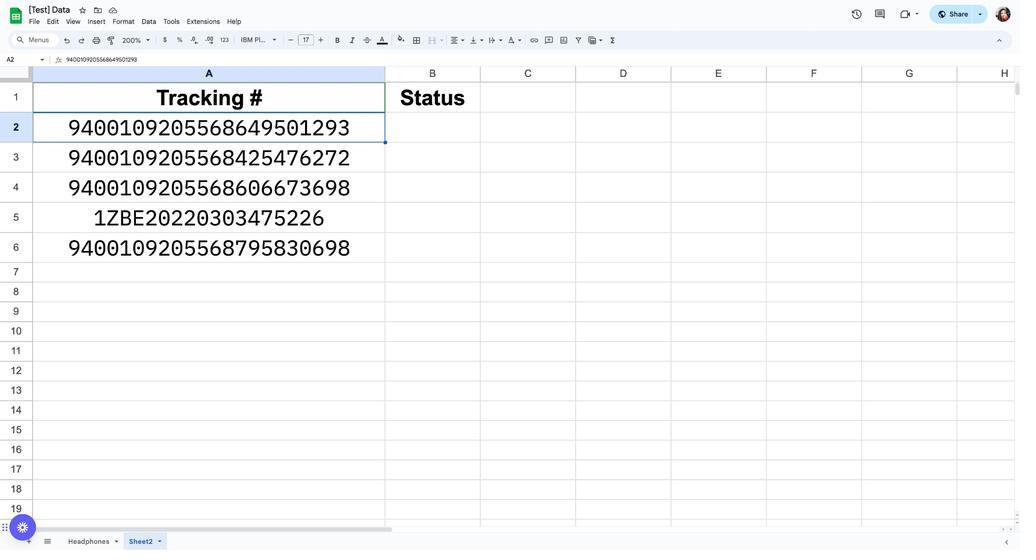 Task type: locate. For each thing, give the bounding box(es) containing it.
2 toolbar from the left
[[59, 534, 175, 551]]

insert comment (⌘+option+m) image
[[545, 36, 554, 45]]

Font size field
[[298, 34, 318, 46]]

1 menu item from the left
[[26, 16, 43, 27]]

application
[[0, 0, 1021, 551]]

decrease font size (⌘+shift+comma) image
[[286, 35, 296, 45]]

4 menu item from the left
[[84, 16, 109, 27]]

Rename text field
[[26, 4, 75, 15]]

main toolbar
[[59, 0, 621, 535]]

3 toolbar from the left
[[177, 534, 179, 551]]

7 menu item from the left
[[160, 16, 183, 27]]

insert chart image
[[559, 36, 569, 45]]

Zoom field
[[119, 34, 154, 48]]

None text field
[[4, 55, 39, 64]]

3 menu item from the left
[[63, 16, 84, 27]]

add sheet image
[[24, 538, 33, 546]]

italic (⌘i) image
[[348, 36, 357, 45]]

2 horizontal spatial toolbar
[[177, 534, 179, 551]]

1 horizontal spatial toolbar
[[59, 534, 175, 551]]

toolbar
[[19, 534, 58, 551], [59, 534, 175, 551], [177, 534, 179, 551]]

None text field
[[66, 54, 1021, 67]]

redo (⌘y) image
[[77, 36, 86, 45]]

menu item
[[26, 16, 43, 27], [43, 16, 63, 27], [63, 16, 84, 27], [84, 16, 109, 27], [109, 16, 138, 27], [138, 16, 160, 27], [160, 16, 183, 27], [183, 16, 224, 27], [224, 16, 245, 27]]

move image
[[93, 6, 103, 15], [1, 523, 5, 534], [5, 523, 8, 534]]

sheets home image
[[8, 7, 25, 24]]

show all comments image
[[875, 9, 886, 20]]

bold (⌘b) image
[[333, 36, 343, 45]]

increase decimal places image
[[205, 36, 214, 45]]

document status: saved to drive. image
[[108, 6, 118, 15]]

0 horizontal spatial toolbar
[[19, 534, 58, 551]]

8 menu item from the left
[[183, 16, 224, 27]]

name box (⌘ + j) element
[[3, 54, 47, 66]]

menu bar
[[26, 12, 245, 28]]

font list. ibm plex mono selected. option
[[241, 33, 267, 47]]

Star checkbox
[[76, 4, 89, 17]]



Task type: describe. For each thing, give the bounding box(es) containing it.
1 toolbar from the left
[[19, 534, 58, 551]]

last edit was seconds ago image
[[852, 9, 863, 20]]

9 menu item from the left
[[224, 16, 245, 27]]

none text field inside name box (⌘ + j) element
[[4, 55, 39, 64]]

fill color image
[[396, 33, 407, 45]]

create a filter image
[[574, 36, 584, 45]]

star image
[[78, 6, 88, 15]]

insert link (⌘k) image
[[530, 36, 539, 45]]

2 menu item from the left
[[43, 16, 63, 27]]

6 menu item from the left
[[138, 16, 160, 27]]

menu bar inside menu bar banner
[[26, 12, 245, 28]]

Zoom text field
[[120, 34, 143, 47]]

record a loom image
[[17, 523, 28, 534]]

share. anyone with the link. anyone who has the link can access. no sign-in required. image
[[938, 10, 946, 18]]

all sheets image
[[40, 534, 55, 550]]

Menus field
[[12, 33, 59, 47]]

functions image
[[608, 33, 619, 47]]

hide the menus (ctrl+shift+f) image
[[995, 36, 1005, 45]]

paint format image
[[106, 36, 116, 45]]

strikethrough (⌘+shift+x) image
[[363, 36, 372, 45]]

quick sharing actions image
[[979, 14, 983, 28]]

decrease decimal places image
[[190, 36, 199, 45]]

borders image
[[412, 33, 423, 47]]

menu bar banner
[[0, 0, 1021, 551]]

undo (⌘z) image
[[62, 36, 72, 45]]

print (⌘p) image
[[92, 36, 101, 45]]

text color image
[[377, 33, 388, 45]]

increase font size (⌘+shift+period) image
[[316, 35, 326, 45]]

5 menu item from the left
[[109, 16, 138, 27]]

Font size text field
[[299, 34, 314, 46]]



Task type: vqa. For each thing, say whether or not it's contained in the screenshot.
Last edit was seconds ago Icon
yes



